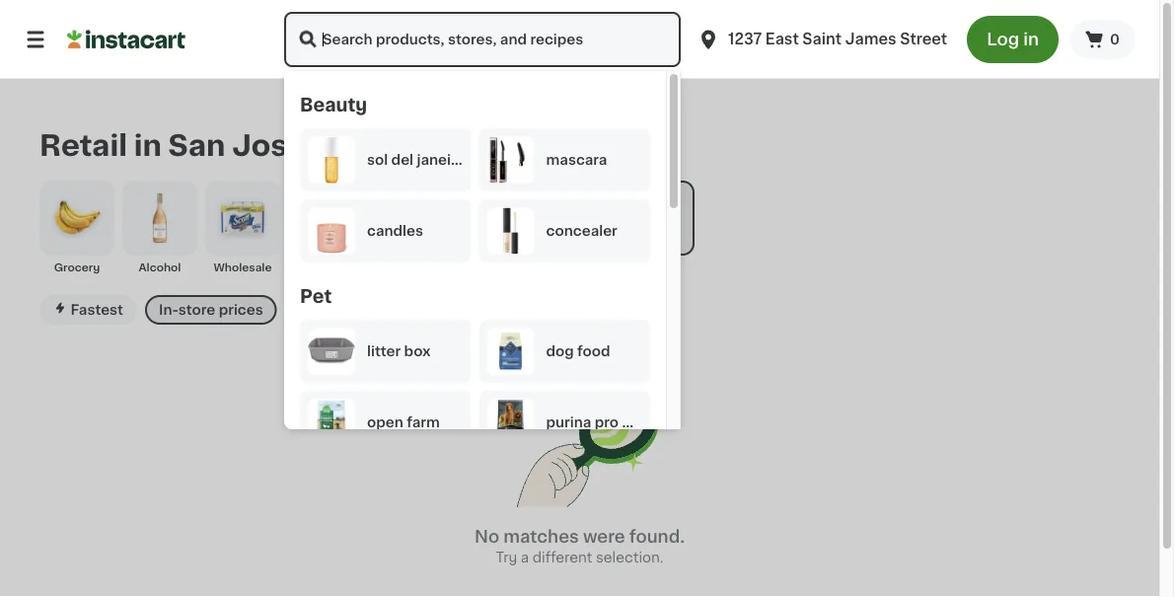 Task type: locate. For each thing, give the bounding box(es) containing it.
in
[[1024, 31, 1039, 48], [134, 131, 162, 159]]

beauty
[[300, 97, 367, 114], [471, 262, 512, 273]]

0 vertical spatial retail
[[39, 131, 127, 159]]

pets button
[[371, 180, 446, 275]]

None search field
[[284, 12, 681, 67]]

in right log
[[1024, 31, 1039, 48]]

in-
[[159, 303, 178, 317]]

retail inside button
[[641, 262, 673, 273]]

1 horizontal spatial retail
[[641, 262, 673, 273]]

pharmacy
[[546, 262, 603, 273]]

different
[[533, 551, 593, 564]]

search list box for pet
[[300, 320, 653, 462]]

prices
[[219, 303, 263, 317]]

3 search list box from the top
[[300, 320, 653, 462]]

retail in san jose main content
[[0, 79, 1160, 597]]

2 search list box from the top
[[300, 128, 651, 270]]

matches
[[504, 528, 579, 545]]

ebt
[[299, 303, 327, 317]]

in inside button
[[1024, 31, 1039, 48]]

plan
[[622, 416, 653, 429]]

mascara link
[[487, 136, 643, 184]]

jose
[[232, 131, 306, 159]]

0 vertical spatial in
[[1024, 31, 1039, 48]]

candles
[[367, 224, 423, 238]]

search list box containing beauty
[[300, 95, 653, 462]]

in inside main content
[[134, 131, 162, 159]]

were
[[583, 528, 625, 545]]

pro
[[595, 416, 619, 429]]

1 search list box from the top
[[300, 95, 653, 462]]

sol
[[367, 153, 388, 167]]

convenience button
[[288, 180, 363, 275]]

1 horizontal spatial beauty
[[471, 262, 512, 273]]

0 horizontal spatial in
[[134, 131, 162, 159]]

pet group
[[300, 286, 653, 462]]

concealer
[[546, 224, 618, 238]]

saint
[[803, 32, 842, 46]]

purina
[[546, 416, 592, 429]]

dog food
[[546, 344, 610, 358]]

box
[[404, 344, 431, 358]]

in-store prices
[[159, 303, 263, 317]]

beauty up sol
[[300, 97, 367, 114]]

beauty up "new"
[[471, 262, 512, 273]]

mascara
[[546, 153, 607, 167]]

1 horizontal spatial in
[[1024, 31, 1039, 48]]

store
[[178, 303, 215, 317]]

search list box containing sol del janeiro
[[300, 128, 651, 270]]

street
[[900, 32, 948, 46]]

1 vertical spatial beauty
[[471, 262, 512, 273]]

0 horizontal spatial beauty
[[300, 97, 367, 114]]

1 vertical spatial in
[[134, 131, 162, 159]]

log in
[[987, 31, 1039, 48]]

farm
[[407, 416, 440, 429]]

fastest
[[70, 303, 123, 317]]

0 horizontal spatial retail
[[39, 131, 127, 159]]

purina pro plan
[[546, 416, 653, 429]]

retail
[[39, 131, 127, 159], [641, 262, 673, 273]]

pet
[[300, 288, 332, 305]]

retail right pharmacy
[[641, 262, 673, 273]]

open farm link
[[308, 399, 463, 446]]

sol del janeiro link
[[308, 136, 466, 184]]

open farm
[[367, 416, 440, 429]]

james
[[846, 32, 897, 46]]

east
[[766, 32, 799, 46]]

food
[[577, 344, 610, 358]]

ebt button
[[285, 295, 340, 325]]

new button
[[433, 295, 492, 325]]

search list box for beauty
[[300, 128, 651, 270]]

selection.
[[596, 551, 664, 564]]

in for log
[[1024, 31, 1039, 48]]

in left san in the top of the page
[[134, 131, 162, 159]]

1237
[[728, 32, 762, 46]]

no
[[475, 528, 499, 545]]

alcohol
[[139, 262, 181, 273]]

grocery
[[54, 262, 100, 273]]

1 vertical spatial retail
[[641, 262, 673, 273]]

search list box
[[300, 95, 653, 462], [300, 128, 651, 270], [300, 320, 653, 462]]

search list box containing litter box
[[300, 320, 653, 462]]

a
[[521, 551, 529, 564]]

retail up "grocery" button
[[39, 131, 127, 159]]

0 vertical spatial beauty
[[300, 97, 367, 114]]

sol del janeiro
[[367, 153, 466, 167]]

pets
[[396, 262, 421, 273]]

retail in san jose
[[39, 131, 306, 159]]



Task type: describe. For each thing, give the bounding box(es) containing it.
dog
[[546, 344, 574, 358]]

open
[[367, 416, 403, 429]]

janeiro
[[417, 153, 466, 167]]

instacart logo image
[[67, 28, 186, 51]]

pickup
[[362, 303, 411, 317]]

try
[[496, 551, 517, 564]]

beauty inside beauty "button"
[[471, 262, 512, 273]]

san
[[168, 131, 225, 159]]

candles link
[[308, 207, 463, 255]]

purina pro plan link
[[487, 399, 653, 446]]

in-store prices button
[[145, 295, 277, 325]]

grocery button
[[39, 180, 114, 275]]

pharmacy button
[[537, 180, 612, 275]]

0
[[1110, 33, 1120, 46]]

log
[[987, 31, 1020, 48]]

litter
[[367, 344, 401, 358]]

pickup button
[[348, 295, 425, 325]]

litter box link
[[308, 328, 463, 375]]

dog food link
[[487, 328, 643, 375]]

beauty inside 'beauty' group
[[300, 97, 367, 114]]

0 button
[[1071, 20, 1136, 59]]

Search field
[[284, 12, 681, 67]]

retail for retail in san jose
[[39, 131, 127, 159]]

alcohol button
[[122, 180, 197, 275]]

concealer link
[[487, 207, 643, 255]]

new
[[447, 303, 478, 317]]

fastest button
[[39, 295, 137, 325]]

1237 east saint james street button
[[697, 12, 948, 67]]

log in button
[[967, 16, 1059, 63]]

beauty group
[[300, 95, 651, 270]]

wholesale
[[214, 262, 272, 273]]

retail for retail
[[641, 262, 673, 273]]

1237 east saint james street button
[[689, 12, 956, 67]]

del
[[391, 153, 414, 167]]

none search field inside search products, stores, and recipes element
[[284, 12, 681, 67]]

beauty button
[[454, 180, 529, 275]]

in for retail
[[134, 131, 162, 159]]

retail button
[[620, 180, 695, 275]]

litter box
[[367, 344, 431, 358]]

search products, stores, and recipes element
[[0, 12, 1160, 597]]

1237 east saint james street
[[728, 32, 948, 46]]

no matches were found. try a different selection.
[[475, 528, 685, 564]]

convenience
[[289, 262, 363, 273]]

found.
[[630, 528, 685, 545]]

wholesale button
[[205, 180, 280, 275]]



Task type: vqa. For each thing, say whether or not it's contained in the screenshot.
topmost 'Retail'
yes



